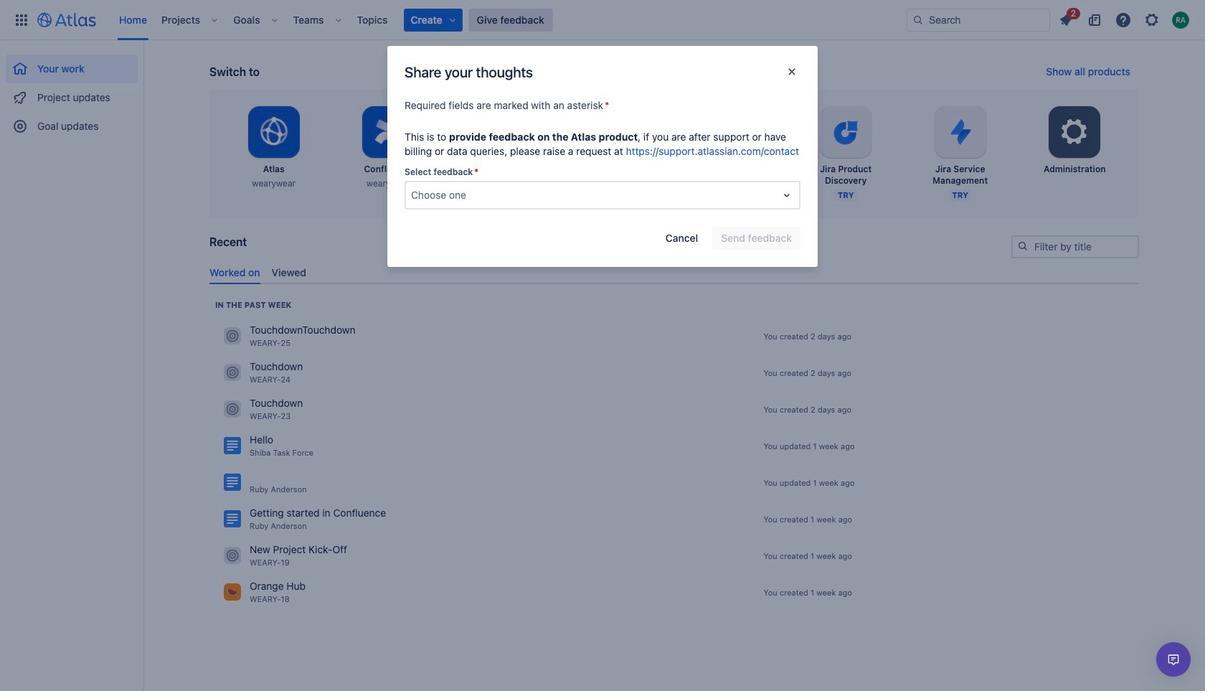 Task type: vqa. For each thing, say whether or not it's contained in the screenshot.
Open Intercom Messenger "icon"
yes



Task type: locate. For each thing, give the bounding box(es) containing it.
townsquare image
[[224, 328, 241, 345], [224, 401, 241, 418], [224, 547, 241, 564]]

group
[[6, 40, 138, 145]]

tab list
[[204, 260, 1145, 284]]

1 vertical spatial townsquare image
[[224, 401, 241, 418]]

banner
[[0, 0, 1206, 40]]

1 vertical spatial confluence image
[[224, 511, 241, 528]]

townsquare image
[[224, 364, 241, 381], [224, 584, 241, 601]]

1 vertical spatial townsquare image
[[224, 584, 241, 601]]

3 townsquare image from the top
[[224, 547, 241, 564]]

0 vertical spatial townsquare image
[[224, 328, 241, 345]]

confluence image
[[224, 437, 241, 455], [224, 511, 241, 528]]

search image
[[1018, 240, 1029, 252]]

None search field
[[907, 8, 1051, 31]]

2 vertical spatial townsquare image
[[224, 547, 241, 564]]

None text field
[[411, 188, 414, 202]]

confluence image up confluence icon
[[224, 437, 241, 455]]

0 vertical spatial townsquare image
[[224, 364, 241, 381]]

Search field
[[907, 8, 1051, 31]]

confluence image down confluence icon
[[224, 511, 241, 528]]

0 vertical spatial confluence image
[[224, 437, 241, 455]]

search image
[[913, 14, 924, 25]]

heading
[[215, 299, 292, 311]]



Task type: describe. For each thing, give the bounding box(es) containing it.
open intercom messenger image
[[1166, 651, 1183, 668]]

2 townsquare image from the top
[[224, 401, 241, 418]]

1 confluence image from the top
[[224, 437, 241, 455]]

2 townsquare image from the top
[[224, 584, 241, 601]]

Filter by title field
[[1013, 237, 1138, 257]]

top element
[[9, 0, 907, 40]]

close modal image
[[784, 63, 801, 80]]

2 confluence image from the top
[[224, 511, 241, 528]]

settings image
[[1058, 115, 1093, 149]]

help image
[[1115, 11, 1133, 28]]

1 townsquare image from the top
[[224, 328, 241, 345]]

confluence image
[[224, 474, 241, 491]]

open image
[[779, 187, 796, 204]]

1 townsquare image from the top
[[224, 364, 241, 381]]



